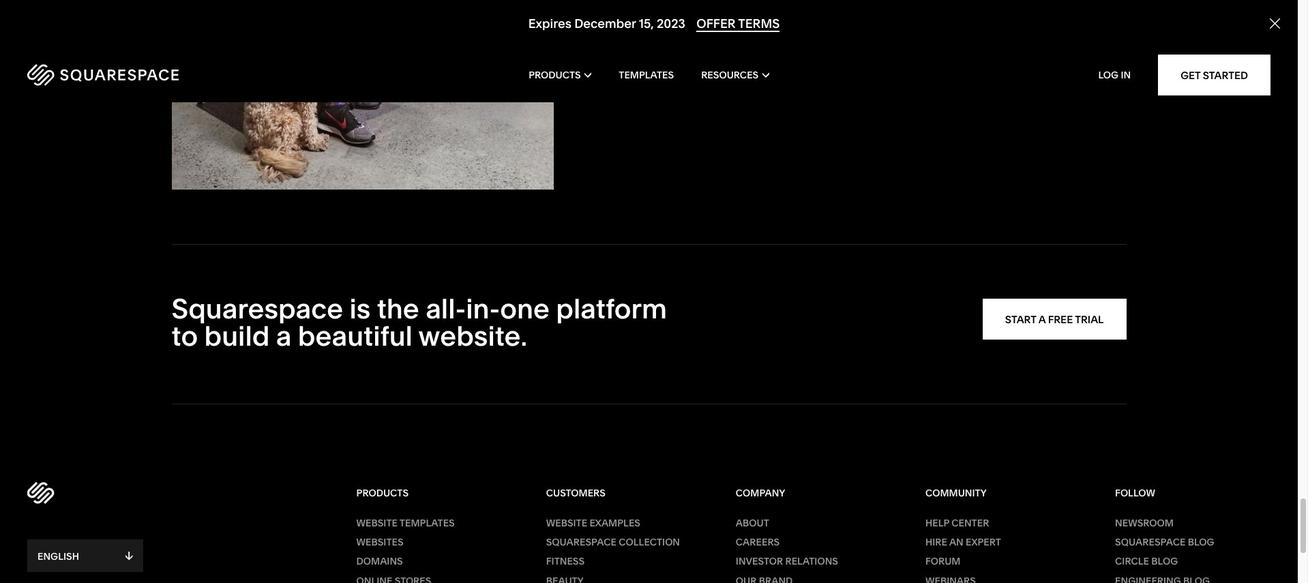 Task type: describe. For each thing, give the bounding box(es) containing it.
the
[[377, 292, 419, 325]]

customers
[[546, 487, 606, 499]]

squarespace for squarespace collection
[[546, 536, 616, 548]]

forum link
[[925, 555, 1081, 568]]

follow
[[1115, 487, 1155, 499]]

start
[[1005, 313, 1036, 326]]

squarespace collection link
[[546, 536, 701, 549]]

platform
[[556, 292, 667, 325]]

website examples link
[[546, 517, 701, 529]]

forum
[[925, 555, 961, 568]]

contact
[[663, 6, 722, 22]]

products inside button
[[529, 69, 581, 81]]

templates link
[[619, 48, 674, 102]]

hire an expert inside squarespace is the all‑in‑one platform to build a beautiful website. "main content"
[[663, 63, 760, 78]]

1 horizontal spatial hire an expert link
[[925, 536, 1081, 549]]

beautiful
[[298, 319, 413, 353]]

1 vertical spatial expert
[[966, 536, 1001, 548]]

squarespace collection
[[546, 536, 680, 548]]

websites
[[356, 536, 403, 548]]

fitness
[[546, 555, 585, 568]]

help
[[925, 517, 949, 529]]

domains
[[356, 555, 403, 568]]

websites link
[[356, 536, 512, 549]]

december
[[574, 16, 636, 32]]

help center link
[[925, 517, 1081, 529]]

get started link
[[1158, 55, 1271, 95]]

about link
[[736, 517, 891, 529]]

a inside the 'squarespace is the all‑in‑one platform to build a beautiful website.'
[[276, 319, 292, 353]]

log             in
[[1098, 69, 1131, 81]]

1 horizontal spatial a
[[1038, 313, 1046, 326]]

investor
[[736, 555, 783, 568]]

contact support link
[[663, 6, 781, 22]]

1 vertical spatial templates
[[400, 517, 455, 529]]

0 horizontal spatial products
[[356, 487, 409, 499]]

2 squarespace logo image from the top
[[27, 482, 54, 504]]

help center
[[925, 517, 989, 529]]

1 squarespace logo image from the top
[[27, 64, 179, 86]]

build
[[204, 319, 270, 353]]

squarespace for squarespace blog
[[1115, 536, 1186, 548]]

community
[[925, 487, 987, 499]]

free
[[1048, 313, 1073, 326]]

15,
[[639, 16, 654, 32]]

center
[[952, 517, 989, 529]]

products button
[[529, 48, 591, 102]]

newsroom link
[[1115, 517, 1271, 529]]

in
[[1121, 69, 1131, 81]]

expires
[[528, 16, 571, 32]]

website for website examples
[[546, 517, 587, 529]]

circle blog link
[[1115, 555, 1271, 568]]

resources button
[[701, 48, 769, 102]]

an inside squarespace is the all‑in‑one platform to build a beautiful website. "main content"
[[693, 63, 711, 78]]



Task type: vqa. For each thing, say whether or not it's contained in the screenshot.


Task type: locate. For each thing, give the bounding box(es) containing it.
0 horizontal spatial squarespace
[[172, 292, 343, 325]]

0 horizontal spatial blog
[[1151, 555, 1178, 568]]

expires december 15, 2023
[[528, 16, 685, 32]]

0 horizontal spatial an
[[693, 63, 711, 78]]

company
[[736, 487, 785, 499]]

collection
[[619, 536, 680, 548]]

1 horizontal spatial squarespace
[[546, 536, 616, 548]]

templates
[[619, 69, 674, 81], [400, 517, 455, 529]]

squarespace logo image
[[27, 64, 179, 86], [27, 482, 54, 504]]

website examples
[[546, 517, 640, 529]]

about
[[736, 517, 769, 529]]

a left the free
[[1038, 313, 1046, 326]]

hire an expert down offer
[[663, 63, 760, 78]]

website up websites
[[356, 517, 398, 529]]

english
[[38, 550, 79, 563]]

to
[[172, 319, 198, 353]]

1 horizontal spatial hire an expert
[[925, 536, 1001, 548]]

products down expires
[[529, 69, 581, 81]]

blog down 'squarespace blog' at right
[[1151, 555, 1178, 568]]

examples
[[590, 517, 640, 529]]

1 vertical spatial squarespace logo link
[[27, 479, 356, 507]]

website templates link
[[356, 517, 512, 529]]

fitness link
[[546, 555, 701, 568]]

started
[[1203, 69, 1248, 81]]

0 horizontal spatial expert
[[714, 63, 760, 78]]

squarespace
[[172, 292, 343, 325], [546, 536, 616, 548], [1115, 536, 1186, 548]]

hire inside squarespace is the all‑in‑one platform to build a beautiful website. "main content"
[[663, 63, 691, 78]]

website inside website examples link
[[546, 517, 587, 529]]

website down customers
[[546, 517, 587, 529]]

circle blog
[[1115, 555, 1178, 568]]

0 vertical spatial squarespace logo link
[[27, 64, 276, 86]]

trial
[[1075, 313, 1104, 326]]

blog for circle blog
[[1151, 555, 1178, 568]]

squarespace inside squarespace collection link
[[546, 536, 616, 548]]

website inside website templates link
[[356, 517, 398, 529]]

blog
[[1188, 536, 1214, 548], [1151, 555, 1178, 568]]

products
[[529, 69, 581, 81], [356, 487, 409, 499]]

1 vertical spatial blog
[[1151, 555, 1178, 568]]

investor relations link
[[736, 555, 891, 568]]

hire an expert down help center
[[925, 536, 1001, 548]]

2023
[[657, 16, 685, 32]]

0 vertical spatial expert
[[714, 63, 760, 78]]

relations
[[785, 555, 838, 568]]

0 horizontal spatial hire
[[663, 63, 691, 78]]

1 website from the left
[[356, 517, 398, 529]]

expert inside squarespace is the all‑in‑one platform to build a beautiful website. "main content"
[[714, 63, 760, 78]]

2 squarespace logo link from the top
[[27, 479, 356, 507]]

blog down newsroom link
[[1188, 536, 1214, 548]]

↓
[[125, 549, 133, 563]]

an down help center
[[949, 536, 963, 548]]

hire down help
[[925, 536, 947, 548]]

0 vertical spatial hire an expert link
[[663, 63, 760, 79]]

squarespace logo link
[[27, 64, 276, 86], [27, 479, 356, 507]]

hire down 2023
[[663, 63, 691, 78]]

an down offer
[[693, 63, 711, 78]]

start a free trial link
[[983, 299, 1126, 340]]

squarespace blog
[[1115, 536, 1214, 548]]

squarespace inside squarespace blog link
[[1115, 536, 1186, 548]]

templates down 15,
[[619, 69, 674, 81]]

terms
[[738, 16, 780, 32]]

contact support
[[663, 6, 781, 22]]

website.
[[418, 319, 527, 353]]

support
[[724, 6, 781, 22]]

expert
[[714, 63, 760, 78], [966, 536, 1001, 548]]

squarespace blog link
[[1115, 536, 1271, 549]]

1 horizontal spatial products
[[529, 69, 581, 81]]

0 vertical spatial products
[[529, 69, 581, 81]]

a
[[1038, 313, 1046, 326], [276, 319, 292, 353]]

squarespace is the all‑in‑one platform to build a beautiful website. main content
[[0, 0, 1308, 404]]

squarespace inside the 'squarespace is the all‑in‑one platform to build a beautiful website.'
[[172, 292, 343, 325]]

0 horizontal spatial hire an expert
[[663, 63, 760, 78]]

2 horizontal spatial squarespace
[[1115, 536, 1186, 548]]

1 vertical spatial hire
[[925, 536, 947, 548]]

1 horizontal spatial templates
[[619, 69, 674, 81]]

1 vertical spatial products
[[356, 487, 409, 499]]

0 vertical spatial an
[[693, 63, 711, 78]]

1 horizontal spatial hire
[[925, 536, 947, 548]]

0 horizontal spatial hire an expert link
[[663, 63, 760, 79]]

get started
[[1181, 69, 1248, 81]]

all‑in‑one
[[426, 292, 550, 325]]

get
[[1181, 69, 1200, 81]]

start a free trial
[[1005, 313, 1104, 326]]

0 vertical spatial hire
[[663, 63, 691, 78]]

1 vertical spatial hire an expert link
[[925, 536, 1081, 549]]

log             in link
[[1098, 69, 1131, 81]]

website templates
[[356, 517, 455, 529]]

0 horizontal spatial templates
[[400, 517, 455, 529]]

log
[[1098, 69, 1119, 81]]

squarespace for squarespace is the all‑in‑one platform to build a beautiful website.
[[172, 292, 343, 325]]

blog for squarespace blog
[[1188, 536, 1214, 548]]

investor relations
[[736, 555, 838, 568]]

templates up websites link
[[400, 517, 455, 529]]

1 vertical spatial an
[[949, 536, 963, 548]]

website
[[356, 517, 398, 529], [546, 517, 587, 529]]

hire an expert link down offer
[[663, 63, 760, 79]]

1 horizontal spatial website
[[546, 517, 587, 529]]

1 horizontal spatial an
[[949, 536, 963, 548]]

customer care advisors. image
[[172, 0, 553, 190]]

0 horizontal spatial website
[[356, 517, 398, 529]]

1 vertical spatial hire an expert
[[925, 536, 1001, 548]]

offer terms
[[696, 16, 780, 32]]

0 vertical spatial hire an expert
[[663, 63, 760, 78]]

squarespace is the all‑in‑one platform to build a beautiful website.
[[172, 292, 667, 353]]

careers
[[736, 536, 780, 548]]

0 horizontal spatial a
[[276, 319, 292, 353]]

a right build at bottom
[[276, 319, 292, 353]]

1 horizontal spatial blog
[[1188, 536, 1214, 548]]

is
[[349, 292, 371, 325]]

expert down center
[[966, 536, 1001, 548]]

newsroom
[[1115, 517, 1174, 529]]

resources
[[701, 69, 759, 81]]

an
[[693, 63, 711, 78], [949, 536, 963, 548]]

offer
[[696, 16, 736, 32]]

products up website templates
[[356, 487, 409, 499]]

0 vertical spatial blog
[[1188, 536, 1214, 548]]

0 vertical spatial squarespace logo image
[[27, 64, 179, 86]]

0 vertical spatial templates
[[619, 69, 674, 81]]

1 horizontal spatial expert
[[966, 536, 1001, 548]]

1 vertical spatial squarespace logo image
[[27, 482, 54, 504]]

2 website from the left
[[546, 517, 587, 529]]

hire an expert link
[[663, 63, 760, 79], [925, 536, 1081, 549]]

hire an expert
[[663, 63, 760, 78], [925, 536, 1001, 548]]

hire an expert link down 'help center' link on the bottom of the page
[[925, 536, 1081, 549]]

hire
[[663, 63, 691, 78], [925, 536, 947, 548]]

offer terms link
[[696, 16, 780, 32]]

careers link
[[736, 536, 891, 549]]

website for website templates
[[356, 517, 398, 529]]

expert down offer terms link
[[714, 63, 760, 78]]

circle
[[1115, 555, 1149, 568]]

1 squarespace logo link from the top
[[27, 64, 276, 86]]

domains link
[[356, 555, 512, 568]]



